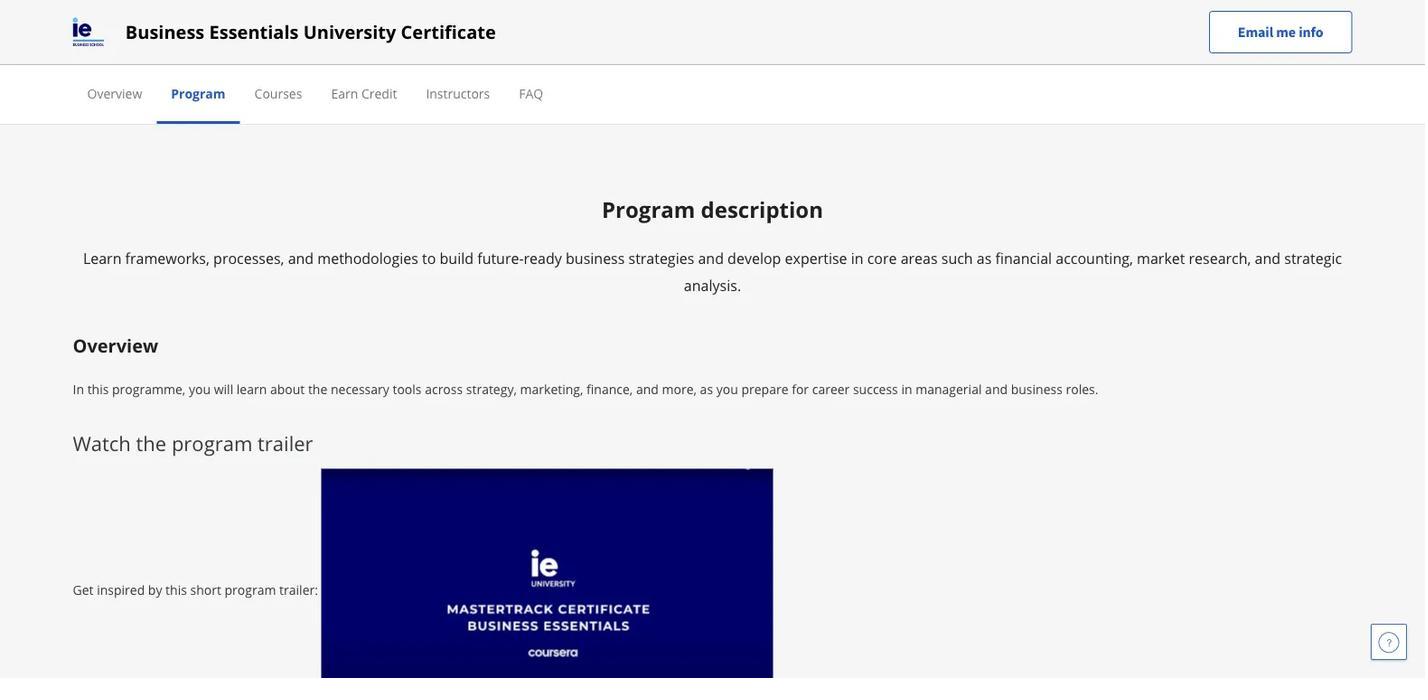 Task type: describe. For each thing, give the bounding box(es) containing it.
such
[[942, 248, 973, 267]]

develop
[[728, 248, 781, 267]]

1 horizontal spatial business
[[1011, 380, 1063, 398]]

future-
[[478, 248, 524, 267]]

watch
[[73, 430, 131, 457]]

courses
[[255, 85, 302, 102]]

and right processes,
[[288, 248, 314, 267]]

as inside learn frameworks, processes, and methodologies to build future-ready business strategies and develop expertise in core areas such as financial accounting, market research, and strategic analysis.
[[977, 248, 992, 267]]

overview link
[[87, 85, 142, 102]]

learn
[[83, 248, 122, 267]]

and right managerial
[[986, 380, 1008, 398]]

certificate
[[401, 19, 496, 44]]

watch the program trailer
[[73, 430, 313, 457]]

1 you from the left
[[189, 380, 211, 398]]

more,
[[662, 380, 697, 398]]

faq
[[519, 85, 544, 102]]

ready
[[524, 248, 562, 267]]

strategies
[[629, 248, 695, 267]]

expertise
[[785, 248, 848, 267]]

market
[[1137, 248, 1186, 267]]

finance,
[[587, 380, 633, 398]]

learn
[[237, 380, 267, 398]]

1 vertical spatial program
[[225, 581, 276, 598]]

trailer
[[258, 430, 313, 457]]

get
[[73, 581, 94, 598]]

across
[[425, 380, 463, 398]]

2 you from the left
[[717, 380, 738, 398]]

earn credit link
[[331, 85, 397, 102]]

and up analysis.
[[698, 248, 724, 267]]

business inside learn frameworks, processes, and methodologies to build future-ready business strategies and develop expertise in core areas such as financial accounting, market research, and strategic analysis.
[[566, 248, 625, 267]]

for
[[792, 380, 809, 398]]

to
[[422, 248, 436, 267]]

0 horizontal spatial this
[[87, 380, 109, 398]]

credit
[[362, 85, 397, 102]]

financial
[[996, 248, 1052, 267]]

about
[[270, 380, 305, 398]]

programme,
[[112, 380, 186, 398]]

certificate menu element
[[73, 65, 1353, 124]]

me
[[1277, 23, 1296, 41]]

0 horizontal spatial as
[[700, 380, 713, 398]]

trailer:
[[279, 581, 318, 598]]

research,
[[1189, 248, 1252, 267]]

and left more,
[[636, 380, 659, 398]]

tools
[[393, 380, 422, 398]]

core
[[868, 248, 897, 267]]

1 vertical spatial overview
[[73, 333, 158, 358]]

short
[[190, 581, 221, 598]]

description
[[701, 194, 824, 224]]

earn
[[331, 85, 358, 102]]



Task type: locate. For each thing, give the bounding box(es) containing it.
overview inside certificate menu element
[[87, 85, 142, 102]]

ie business school image
[[73, 18, 104, 47]]

courses link
[[255, 85, 302, 102]]

accounting,
[[1056, 248, 1134, 267]]

and
[[288, 248, 314, 267], [698, 248, 724, 267], [1255, 248, 1281, 267], [636, 380, 659, 398], [986, 380, 1008, 398]]

program
[[171, 85, 226, 102], [602, 194, 696, 224]]

program right short
[[225, 581, 276, 598]]

1 vertical spatial program
[[602, 194, 696, 224]]

methodologies
[[318, 248, 418, 267]]

this right in
[[87, 380, 109, 398]]

email
[[1238, 23, 1274, 41]]

1 vertical spatial as
[[700, 380, 713, 398]]

get inspired by this short program trailer:
[[73, 581, 321, 598]]

in inside learn frameworks, processes, and methodologies to build future-ready business strategies and develop expertise in core areas such as financial accounting, market research, and strategic analysis.
[[851, 248, 864, 267]]

overview up "programme,"
[[73, 333, 158, 358]]

the right watch
[[136, 430, 167, 457]]

in right success
[[902, 380, 913, 398]]

success
[[853, 380, 898, 398]]

program description
[[602, 194, 824, 224]]

this right by
[[166, 581, 187, 598]]

in this programme, you will learn about the necessary tools across strategy, marketing, finance, and more, as you prepare for career success in managerial and business roles.
[[73, 380, 1099, 398]]

1 horizontal spatial this
[[166, 581, 187, 598]]

business
[[566, 248, 625, 267], [1011, 380, 1063, 398]]

1 vertical spatial the
[[136, 430, 167, 457]]

as
[[977, 248, 992, 267], [700, 380, 713, 398]]

analysis.
[[684, 275, 741, 295]]

in
[[73, 380, 84, 398]]

program
[[172, 430, 253, 457], [225, 581, 276, 598]]

as right more,
[[700, 380, 713, 398]]

0 vertical spatial program
[[172, 430, 253, 457]]

1 horizontal spatial as
[[977, 248, 992, 267]]

and left strategic
[[1255, 248, 1281, 267]]

university
[[303, 19, 396, 44]]

essentials
[[209, 19, 299, 44]]

you left will
[[189, 380, 211, 398]]

program link
[[171, 85, 226, 102]]

career
[[813, 380, 850, 398]]

email me info button
[[1209, 11, 1353, 53]]

0 horizontal spatial you
[[189, 380, 211, 398]]

build
[[440, 248, 474, 267]]

email me info
[[1238, 23, 1324, 41]]

roles.
[[1066, 380, 1099, 398]]

instructors link
[[426, 85, 490, 102]]

program down business
[[171, 85, 226, 102]]

areas
[[901, 248, 938, 267]]

by
[[148, 581, 162, 598]]

in
[[851, 248, 864, 267], [902, 380, 913, 398]]

inspired
[[97, 581, 145, 598]]

0 horizontal spatial the
[[136, 430, 167, 457]]

overview down "ie business school" image
[[87, 85, 142, 102]]

managerial
[[916, 380, 982, 398]]

business essentials university certificate
[[126, 19, 496, 44]]

this
[[87, 380, 109, 398], [166, 581, 187, 598]]

faq link
[[519, 85, 544, 102]]

instructors
[[426, 85, 490, 102]]

0 vertical spatial program
[[171, 85, 226, 102]]

business left the roles.
[[1011, 380, 1063, 398]]

1 vertical spatial in
[[902, 380, 913, 398]]

as right such
[[977, 248, 992, 267]]

overview
[[87, 85, 142, 102], [73, 333, 158, 358]]

0 horizontal spatial program
[[171, 85, 226, 102]]

1 horizontal spatial program
[[602, 194, 696, 224]]

you left 'prepare'
[[717, 380, 738, 398]]

1 horizontal spatial the
[[308, 380, 328, 398]]

program up strategies
[[602, 194, 696, 224]]

marketing,
[[520, 380, 584, 398]]

program inside certificate menu element
[[171, 85, 226, 102]]

0 vertical spatial the
[[308, 380, 328, 398]]

help center image
[[1379, 631, 1400, 653]]

info
[[1299, 23, 1324, 41]]

0 vertical spatial in
[[851, 248, 864, 267]]

necessary
[[331, 380, 390, 398]]

about ie business essentials university certificate image
[[321, 469, 773, 678]]

in left core
[[851, 248, 864, 267]]

0 vertical spatial business
[[566, 248, 625, 267]]

program for program link
[[171, 85, 226, 102]]

0 vertical spatial this
[[87, 380, 109, 398]]

processes,
[[213, 248, 284, 267]]

you
[[189, 380, 211, 398], [717, 380, 738, 398]]

0 horizontal spatial business
[[566, 248, 625, 267]]

earn credit
[[331, 85, 397, 102]]

0 vertical spatial as
[[977, 248, 992, 267]]

1 horizontal spatial you
[[717, 380, 738, 398]]

business right ready
[[566, 248, 625, 267]]

strategy,
[[466, 380, 517, 398]]

program for program description
[[602, 194, 696, 224]]

the
[[308, 380, 328, 398], [136, 430, 167, 457]]

business
[[126, 19, 205, 44]]

0 horizontal spatial in
[[851, 248, 864, 267]]

1 horizontal spatial in
[[902, 380, 913, 398]]

1 vertical spatial business
[[1011, 380, 1063, 398]]

1 vertical spatial this
[[166, 581, 187, 598]]

program down will
[[172, 430, 253, 457]]

prepare
[[742, 380, 789, 398]]

0 vertical spatial overview
[[87, 85, 142, 102]]

strategic
[[1285, 248, 1343, 267]]

frameworks,
[[125, 248, 210, 267]]

learn frameworks, processes, and methodologies to build future-ready business strategies and develop expertise in core areas such as financial accounting, market research, and strategic analysis.
[[83, 248, 1343, 295]]

the right about
[[308, 380, 328, 398]]

will
[[214, 380, 233, 398]]



Task type: vqa. For each thing, say whether or not it's contained in the screenshot.
the strategies
yes



